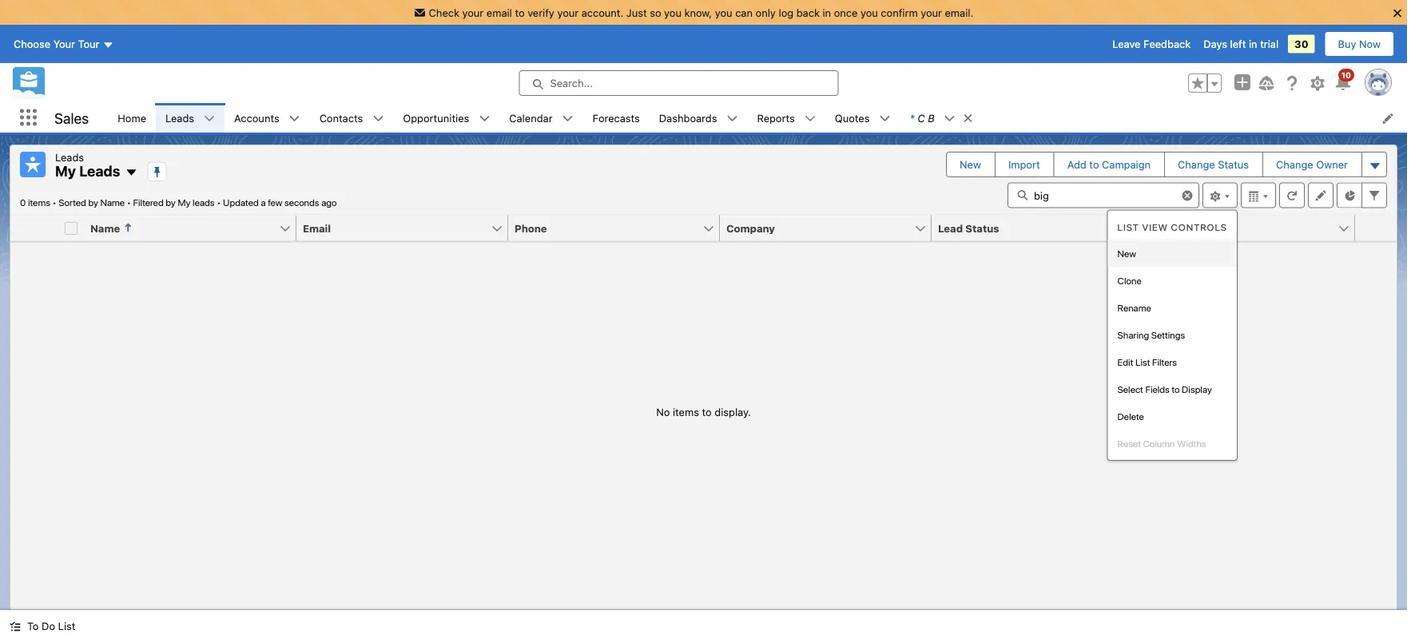 Task type: describe. For each thing, give the bounding box(es) containing it.
leads list item
[[156, 103, 225, 133]]

no items to display.
[[657, 407, 751, 419]]

2 you from the left
[[715, 6, 733, 18]]

edit
[[1118, 357, 1134, 368]]

list inside button
[[58, 621, 75, 633]]

add to campaign
[[1068, 159, 1151, 171]]

email.
[[945, 6, 974, 18]]

filters
[[1153, 357, 1178, 368]]

delete
[[1118, 411, 1145, 422]]

back
[[797, 6, 820, 18]]

reset
[[1118, 438, 1142, 449]]

items for 0
[[28, 197, 50, 208]]

phone
[[515, 222, 547, 234]]

0 vertical spatial name
[[100, 197, 125, 208]]

change owner
[[1277, 159, 1349, 171]]

to do list
[[27, 621, 75, 633]]

sharing settings
[[1118, 329, 1186, 341]]

to
[[27, 621, 39, 633]]

text default image for opportunities
[[479, 113, 490, 124]]

quotes link
[[826, 103, 880, 133]]

name button
[[84, 215, 279, 241]]

status for change status
[[1219, 159, 1250, 171]]

0 vertical spatial my
[[55, 163, 76, 180]]

my leads
[[55, 163, 120, 180]]

clone
[[1118, 275, 1142, 286]]

0 items • sorted by name • filtered by my leads • updated a few seconds ago
[[20, 197, 337, 208]]

accounts link
[[225, 103, 289, 133]]

email button
[[297, 215, 491, 241]]

days
[[1204, 38, 1228, 50]]

opportunities
[[403, 112, 470, 124]]

add to campaign button
[[1055, 153, 1164, 177]]

2 your from the left
[[558, 6, 579, 18]]

list view controls
[[1118, 222, 1228, 233]]

can
[[736, 6, 753, 18]]

text default image for calendar
[[562, 113, 574, 124]]

rename
[[1118, 302, 1152, 313]]

calendar list item
[[500, 103, 583, 133]]

lead source
[[1150, 222, 1214, 234]]

change for change owner
[[1277, 159, 1314, 171]]

left
[[1231, 38, 1247, 50]]

verify
[[528, 6, 555, 18]]

lead for lead status
[[939, 222, 963, 234]]

to inside button
[[1090, 159, 1100, 171]]

action element
[[1356, 215, 1397, 242]]

contacts link
[[310, 103, 373, 133]]

status for lead status
[[966, 222, 1000, 234]]

leads up my leads status
[[79, 163, 120, 180]]

1 vertical spatial my
[[178, 197, 191, 208]]

my leads|leads|list view element
[[10, 145, 1398, 611]]

text default image for accounts
[[289, 113, 300, 124]]

change status button
[[1166, 153, 1262, 177]]

choose
[[14, 38, 50, 50]]

contacts
[[320, 112, 363, 124]]

text default image inside to do list button
[[10, 622, 21, 633]]

10
[[1342, 70, 1352, 80]]

check
[[429, 6, 460, 18]]

lead for lead source
[[1150, 222, 1175, 234]]

source
[[1178, 222, 1214, 234]]

clone link
[[1109, 267, 1238, 294]]

30
[[1295, 38, 1309, 50]]

name element
[[84, 215, 306, 242]]

lead source element
[[1144, 215, 1365, 242]]

contacts list item
[[310, 103, 394, 133]]

confirm
[[881, 6, 918, 18]]

lead status element
[[932, 215, 1154, 242]]

reset column widths
[[1118, 438, 1207, 449]]

no
[[657, 407, 670, 419]]

opportunities list item
[[394, 103, 500, 133]]

controls
[[1172, 222, 1228, 233]]

company
[[727, 222, 776, 234]]

sales
[[54, 109, 89, 127]]

tour
[[78, 38, 100, 50]]

ago
[[322, 197, 337, 208]]

2 by from the left
[[166, 197, 176, 208]]

campaign
[[1103, 159, 1151, 171]]

sorted
[[59, 197, 86, 208]]

Search My Leads list view. search field
[[1008, 183, 1200, 208]]

lead status
[[939, 222, 1000, 234]]

leads inside list item
[[166, 112, 194, 124]]

dashboards
[[659, 112, 718, 124]]

edit list filters link
[[1109, 349, 1238, 376]]

search...
[[550, 77, 593, 89]]

calendar link
[[500, 103, 562, 133]]

to left display. on the right of the page
[[702, 407, 712, 419]]

now
[[1360, 38, 1381, 50]]

1 you from the left
[[664, 6, 682, 18]]

0 vertical spatial list
[[1118, 222, 1140, 233]]

log
[[779, 6, 794, 18]]

text default image for dashboards
[[727, 113, 738, 124]]

new for the new button
[[960, 159, 982, 171]]

your
[[53, 38, 75, 50]]

quotes
[[835, 112, 870, 124]]

once
[[834, 6, 858, 18]]

email
[[487, 6, 512, 18]]

leave feedback link
[[1113, 38, 1191, 50]]

my leads status
[[20, 197, 223, 208]]

forecasts link
[[583, 103, 650, 133]]

import
[[1009, 159, 1041, 171]]

accounts
[[234, 112, 280, 124]]

import button
[[996, 153, 1053, 177]]

select fields to display link
[[1109, 376, 1238, 403]]

text default image for *
[[945, 113, 956, 124]]

select fields to display
[[1118, 384, 1213, 395]]



Task type: locate. For each thing, give the bounding box(es) containing it.
1 vertical spatial in
[[1250, 38, 1258, 50]]

1 horizontal spatial lead
[[1150, 222, 1175, 234]]

list
[[1118, 222, 1140, 233], [1136, 357, 1151, 368], [58, 621, 75, 633]]

0 horizontal spatial lead
[[939, 222, 963, 234]]

change left owner
[[1277, 159, 1314, 171]]

2 horizontal spatial your
[[921, 6, 943, 18]]

lead inside button
[[1150, 222, 1175, 234]]

your left email
[[463, 6, 484, 18]]

leads
[[193, 197, 215, 208]]

name down my leads status
[[90, 222, 120, 234]]

items right 0
[[28, 197, 50, 208]]

0
[[20, 197, 26, 208]]

0 vertical spatial in
[[823, 6, 832, 18]]

status down the new button
[[966, 222, 1000, 234]]

dashboards link
[[650, 103, 727, 133]]

leads
[[166, 112, 194, 124], [55, 151, 84, 163], [79, 163, 120, 180]]

dashboards list item
[[650, 103, 748, 133]]

10 button
[[1334, 69, 1355, 93]]

text default image left reports
[[727, 113, 738, 124]]

text default image left 'accounts' link at the top left of page
[[204, 113, 215, 124]]

change up 'controls'
[[1179, 159, 1216, 171]]

1 • from the left
[[52, 197, 57, 208]]

quotes list item
[[826, 103, 901, 133]]

reset column widths link
[[1109, 430, 1238, 457]]

3 you from the left
[[861, 6, 878, 18]]

list item
[[901, 103, 981, 133]]

1 change from the left
[[1179, 159, 1216, 171]]

choose your tour button
[[13, 31, 115, 57]]

sharing
[[1118, 329, 1150, 341]]

1 your from the left
[[463, 6, 484, 18]]

seconds
[[285, 197, 319, 208]]

updated
[[223, 197, 259, 208]]

list containing home
[[108, 103, 1408, 133]]

0 horizontal spatial in
[[823, 6, 832, 18]]

1 horizontal spatial by
[[166, 197, 176, 208]]

you right once
[[861, 6, 878, 18]]

to right fields
[[1172, 384, 1180, 395]]

0 vertical spatial items
[[28, 197, 50, 208]]

0 vertical spatial new
[[960, 159, 982, 171]]

1 horizontal spatial you
[[715, 6, 733, 18]]

text default image for quotes
[[880, 113, 891, 124]]

list right do
[[58, 621, 75, 633]]

text default image inside the my leads|leads|list view element
[[125, 166, 138, 179]]

•
[[52, 197, 57, 208], [127, 197, 131, 208], [217, 197, 221, 208]]

items for no
[[673, 407, 700, 419]]

lead status button
[[932, 215, 1126, 241]]

company element
[[720, 215, 942, 242]]

feedback
[[1144, 38, 1191, 50]]

lead inside button
[[939, 222, 963, 234]]

1 by from the left
[[88, 197, 98, 208]]

change for change status
[[1179, 159, 1216, 171]]

group
[[1189, 74, 1222, 93]]

filtered
[[133, 197, 164, 208]]

new inside button
[[960, 159, 982, 171]]

1 horizontal spatial in
[[1250, 38, 1258, 50]]

2 vertical spatial list
[[58, 621, 75, 633]]

b
[[928, 112, 935, 124]]

new left import button
[[960, 159, 982, 171]]

1 horizontal spatial items
[[673, 407, 700, 419]]

view
[[1143, 222, 1169, 233]]

sharing settings link
[[1109, 321, 1238, 349]]

status inside button
[[966, 222, 1000, 234]]

0 horizontal spatial my
[[55, 163, 76, 180]]

menu inside the my leads|leads|list view element
[[1109, 214, 1238, 457]]

1 horizontal spatial •
[[127, 197, 131, 208]]

text default image inside leads list item
[[204, 113, 215, 124]]

new for new link
[[1118, 248, 1137, 259]]

text default image inside contacts list item
[[373, 113, 384, 124]]

new
[[960, 159, 982, 171], [1118, 248, 1137, 259]]

2 horizontal spatial you
[[861, 6, 878, 18]]

accounts list item
[[225, 103, 310, 133]]

to inside menu
[[1172, 384, 1180, 395]]

new button
[[947, 153, 994, 177]]

menu containing list view controls
[[1109, 214, 1238, 457]]

1 horizontal spatial new
[[1118, 248, 1137, 259]]

new inside menu
[[1118, 248, 1137, 259]]

2 • from the left
[[127, 197, 131, 208]]

1 vertical spatial items
[[673, 407, 700, 419]]

calendar
[[509, 112, 553, 124]]

1 horizontal spatial your
[[558, 6, 579, 18]]

leave
[[1113, 38, 1141, 50]]

list left view at the top right of the page
[[1118, 222, 1140, 233]]

phone element
[[508, 215, 730, 242]]

text default image down search...
[[562, 113, 574, 124]]

buy
[[1339, 38, 1357, 50]]

• right leads
[[217, 197, 221, 208]]

2 lead from the left
[[1150, 222, 1175, 234]]

know,
[[685, 6, 712, 18]]

just
[[627, 6, 647, 18]]

1 lead from the left
[[939, 222, 963, 234]]

leads right the 'home'
[[166, 112, 194, 124]]

3 • from the left
[[217, 197, 221, 208]]

to right email
[[515, 6, 525, 18]]

0 horizontal spatial change
[[1179, 159, 1216, 171]]

0 vertical spatial status
[[1219, 159, 1250, 171]]

text default image for contacts
[[373, 113, 384, 124]]

to do list button
[[0, 611, 85, 643]]

1 vertical spatial status
[[966, 222, 1000, 234]]

0 horizontal spatial by
[[88, 197, 98, 208]]

text default image inside quotes 'list item'
[[880, 113, 891, 124]]

opportunities link
[[394, 103, 479, 133]]

1 vertical spatial name
[[90, 222, 120, 234]]

list right the edit
[[1136, 357, 1151, 368]]

buy now
[[1339, 38, 1381, 50]]

by right filtered
[[166, 197, 176, 208]]

fields
[[1146, 384, 1170, 395]]

edit list filters
[[1118, 357, 1178, 368]]

3 your from the left
[[921, 6, 943, 18]]

• left filtered
[[127, 197, 131, 208]]

in right the left
[[1250, 38, 1258, 50]]

lead down the new button
[[939, 222, 963, 234]]

1 horizontal spatial my
[[178, 197, 191, 208]]

1 vertical spatial new
[[1118, 248, 1137, 259]]

cell
[[58, 215, 84, 242]]

new up clone
[[1118, 248, 1137, 259]]

menu
[[1109, 214, 1238, 457]]

by
[[88, 197, 98, 208], [166, 197, 176, 208]]

buy now button
[[1325, 31, 1395, 57]]

email element
[[297, 215, 518, 242]]

text default image inside the calendar list item
[[562, 113, 574, 124]]

1 horizontal spatial status
[[1219, 159, 1250, 171]]

choose your tour
[[14, 38, 100, 50]]

to right the add
[[1090, 159, 1100, 171]]

my up sorted
[[55, 163, 76, 180]]

change
[[1179, 159, 1216, 171], [1277, 159, 1314, 171]]

text default image
[[963, 113, 974, 124], [289, 113, 300, 124], [479, 113, 490, 124], [805, 113, 816, 124], [880, 113, 891, 124], [945, 113, 956, 124], [10, 622, 21, 633]]

my left leads
[[178, 197, 191, 208]]

* c b
[[910, 112, 935, 124]]

• left sorted
[[52, 197, 57, 208]]

text default image inside the opportunities 'list item'
[[479, 113, 490, 124]]

cell inside the my leads|leads|list view element
[[58, 215, 84, 242]]

change status
[[1179, 159, 1250, 171]]

home
[[118, 112, 146, 124]]

0 horizontal spatial new
[[960, 159, 982, 171]]

few
[[268, 197, 283, 208]]

items right no
[[673, 407, 700, 419]]

reports link
[[748, 103, 805, 133]]

text default image for leads
[[204, 113, 215, 124]]

account.
[[582, 6, 624, 18]]

action image
[[1356, 215, 1397, 241]]

status inside button
[[1219, 159, 1250, 171]]

2 change from the left
[[1277, 159, 1314, 171]]

reports list item
[[748, 103, 826, 133]]

lead up new link
[[1150, 222, 1175, 234]]

0 horizontal spatial items
[[28, 197, 50, 208]]

leads down sales
[[55, 151, 84, 163]]

name
[[100, 197, 125, 208], [90, 222, 120, 234]]

column
[[1144, 438, 1176, 449]]

0 horizontal spatial •
[[52, 197, 57, 208]]

widths
[[1178, 438, 1207, 449]]

a
[[261, 197, 266, 208]]

reports
[[757, 112, 795, 124]]

company button
[[720, 215, 915, 241]]

add
[[1068, 159, 1087, 171]]

trial
[[1261, 38, 1279, 50]]

1 vertical spatial list
[[1136, 357, 1151, 368]]

text default image right contacts
[[373, 113, 384, 124]]

you right the so
[[664, 6, 682, 18]]

item number element
[[10, 215, 58, 242]]

new link
[[1109, 240, 1238, 267]]

0 horizontal spatial your
[[463, 6, 484, 18]]

delete link
[[1109, 403, 1238, 430]]

settings
[[1152, 329, 1186, 341]]

name inside button
[[90, 222, 120, 234]]

text default image
[[204, 113, 215, 124], [373, 113, 384, 124], [562, 113, 574, 124], [727, 113, 738, 124], [125, 166, 138, 179]]

do
[[42, 621, 55, 633]]

item number image
[[10, 215, 58, 241]]

in
[[823, 6, 832, 18], [1250, 38, 1258, 50]]

search... button
[[519, 70, 839, 96]]

list item containing *
[[901, 103, 981, 133]]

1 horizontal spatial change
[[1277, 159, 1314, 171]]

so
[[650, 6, 662, 18]]

text default image inside accounts list item
[[289, 113, 300, 124]]

2 horizontal spatial •
[[217, 197, 221, 208]]

you left can
[[715, 6, 733, 18]]

text default image for reports
[[805, 113, 816, 124]]

name left filtered
[[100, 197, 125, 208]]

none search field inside the my leads|leads|list view element
[[1008, 183, 1200, 208]]

text default image inside reports list item
[[805, 113, 816, 124]]

text default image up my leads status
[[125, 166, 138, 179]]

you
[[664, 6, 682, 18], [715, 6, 733, 18], [861, 6, 878, 18]]

list
[[108, 103, 1408, 133]]

your right verify
[[558, 6, 579, 18]]

home link
[[108, 103, 156, 133]]

text default image inside dashboards list item
[[727, 113, 738, 124]]

select
[[1118, 384, 1144, 395]]

rename link
[[1109, 294, 1238, 321]]

your left email.
[[921, 6, 943, 18]]

owner
[[1317, 159, 1349, 171]]

in right back
[[823, 6, 832, 18]]

None search field
[[1008, 183, 1200, 208]]

by right sorted
[[88, 197, 98, 208]]

change owner button
[[1264, 153, 1362, 177]]

0 horizontal spatial status
[[966, 222, 1000, 234]]

status up lead source button
[[1219, 159, 1250, 171]]

display.
[[715, 407, 751, 419]]

0 horizontal spatial you
[[664, 6, 682, 18]]

leave feedback
[[1113, 38, 1191, 50]]



Task type: vqa. For each thing, say whether or not it's contained in the screenshot.
Search... button
yes



